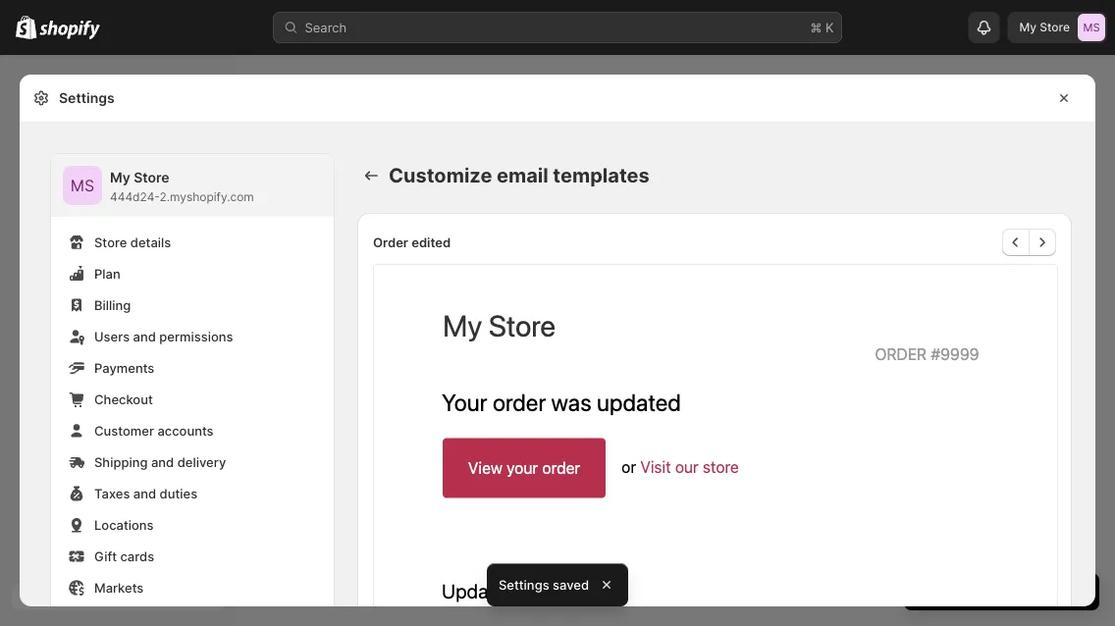 Task type: locate. For each thing, give the bounding box(es) containing it.
and for taxes
[[133, 486, 156, 501]]

and right taxes
[[133, 486, 156, 501]]

plan
[[94, 266, 121, 281]]

settings left saved
[[499, 577, 550, 593]]

2 horizontal spatial store
[[1040, 20, 1071, 34]]

store inside my store 444d24-2.myshopify.com
[[134, 169, 170, 186]]

1 vertical spatial my
[[110, 169, 130, 186]]

settings
[[59, 90, 115, 107], [499, 577, 550, 593]]

settings inside dialog
[[59, 90, 115, 107]]

my store image
[[1078, 14, 1106, 41], [63, 166, 102, 205]]

and
[[133, 329, 156, 344], [151, 455, 174, 470], [133, 486, 156, 501]]

0 vertical spatial settings
[[59, 90, 115, 107]]

my
[[1020, 20, 1037, 34], [110, 169, 130, 186]]

store
[[1040, 20, 1071, 34], [134, 169, 170, 186], [94, 235, 127, 250]]

payments link
[[63, 355, 322, 382]]

my for my store
[[1020, 20, 1037, 34]]

1 horizontal spatial store
[[134, 169, 170, 186]]

my store image left 444d24-
[[63, 166, 102, 205]]

⌘
[[811, 20, 822, 35]]

store for my store 444d24-2.myshopify.com
[[134, 169, 170, 186]]

checkout link
[[63, 386, 322, 413]]

1 vertical spatial and
[[151, 455, 174, 470]]

cards
[[120, 549, 154, 564]]

0 horizontal spatial my
[[110, 169, 130, 186]]

0 horizontal spatial settings
[[59, 90, 115, 107]]

1 horizontal spatial settings
[[499, 577, 550, 593]]

0 vertical spatial my
[[1020, 20, 1037, 34]]

0 horizontal spatial my store image
[[63, 166, 102, 205]]

0 vertical spatial my store image
[[1078, 14, 1106, 41]]

search
[[305, 20, 347, 35]]

customize
[[389, 164, 492, 188]]

1 horizontal spatial my store image
[[1078, 14, 1106, 41]]

permissions
[[159, 329, 233, 344]]

customize email templates
[[389, 164, 650, 188]]

users
[[94, 329, 130, 344]]

dialog
[[1104, 56, 1116, 627]]

2 vertical spatial store
[[94, 235, 127, 250]]

and right "users"
[[133, 329, 156, 344]]

locations
[[94, 518, 154, 533]]

gift cards link
[[63, 543, 322, 571]]

my for my store 444d24-2.myshopify.com
[[110, 169, 130, 186]]

and down customer accounts
[[151, 455, 174, 470]]

taxes
[[94, 486, 130, 501]]

2 vertical spatial and
[[133, 486, 156, 501]]

taxes and duties
[[94, 486, 198, 501]]

0 horizontal spatial store
[[94, 235, 127, 250]]

locations link
[[63, 512, 322, 539]]

and inside "link"
[[133, 329, 156, 344]]

1 horizontal spatial my
[[1020, 20, 1037, 34]]

1 vertical spatial my store image
[[63, 166, 102, 205]]

1 vertical spatial settings
[[499, 577, 550, 593]]

checkout
[[94, 392, 153, 407]]

my store image right my store
[[1078, 14, 1106, 41]]

settings down shopify image
[[59, 90, 115, 107]]

0 vertical spatial store
[[1040, 20, 1071, 34]]

1 vertical spatial store
[[134, 169, 170, 186]]

my inside my store 444d24-2.myshopify.com
[[110, 169, 130, 186]]

0 vertical spatial and
[[133, 329, 156, 344]]



Task type: vqa. For each thing, say whether or not it's contained in the screenshot.
plan link
yes



Task type: describe. For each thing, give the bounding box(es) containing it.
shipping
[[94, 455, 148, 470]]

edited
[[412, 235, 451, 250]]

billing link
[[63, 292, 322, 319]]

shipping and delivery link
[[63, 449, 322, 476]]

duties
[[160, 486, 198, 501]]

customer accounts link
[[63, 417, 322, 445]]

users and permissions
[[94, 329, 233, 344]]

shopify image
[[16, 15, 37, 39]]

saved
[[553, 577, 589, 593]]

settings for settings saved
[[499, 577, 550, 593]]

order edited
[[373, 235, 451, 250]]

payments
[[94, 360, 155, 376]]

store details
[[94, 235, 171, 250]]

store inside store details "link"
[[94, 235, 127, 250]]

gift
[[94, 549, 117, 564]]

and for users
[[133, 329, 156, 344]]

k
[[826, 20, 834, 35]]

settings dialog
[[20, 75, 1096, 627]]

accounts
[[158, 423, 214, 439]]

markets
[[94, 580, 144, 596]]

settings for settings
[[59, 90, 115, 107]]

delivery
[[177, 455, 226, 470]]

store details link
[[63, 229, 322, 256]]

users and permissions link
[[63, 323, 322, 351]]

customer accounts
[[94, 423, 214, 439]]

and for shipping
[[151, 455, 174, 470]]

444d24-
[[110, 190, 160, 204]]

markets link
[[63, 575, 322, 602]]

my store image inside shop settings menu element
[[63, 166, 102, 205]]

shopify image
[[40, 20, 100, 40]]

billing
[[94, 298, 131, 313]]

templates
[[553, 164, 650, 188]]

email
[[497, 164, 549, 188]]

plan link
[[63, 260, 322, 288]]

settings saved
[[499, 577, 589, 593]]

2.myshopify.com
[[160, 190, 254, 204]]

order
[[373, 235, 409, 250]]

my store 444d24-2.myshopify.com
[[110, 169, 254, 204]]

customer
[[94, 423, 154, 439]]

⌘ k
[[811, 20, 834, 35]]

shipping and delivery
[[94, 455, 226, 470]]

shop settings menu element
[[51, 154, 334, 627]]

details
[[130, 235, 171, 250]]

my store
[[1020, 20, 1071, 34]]

taxes and duties link
[[63, 480, 322, 508]]

ms button
[[63, 166, 102, 205]]

gift cards
[[94, 549, 154, 564]]

store for my store
[[1040, 20, 1071, 34]]



